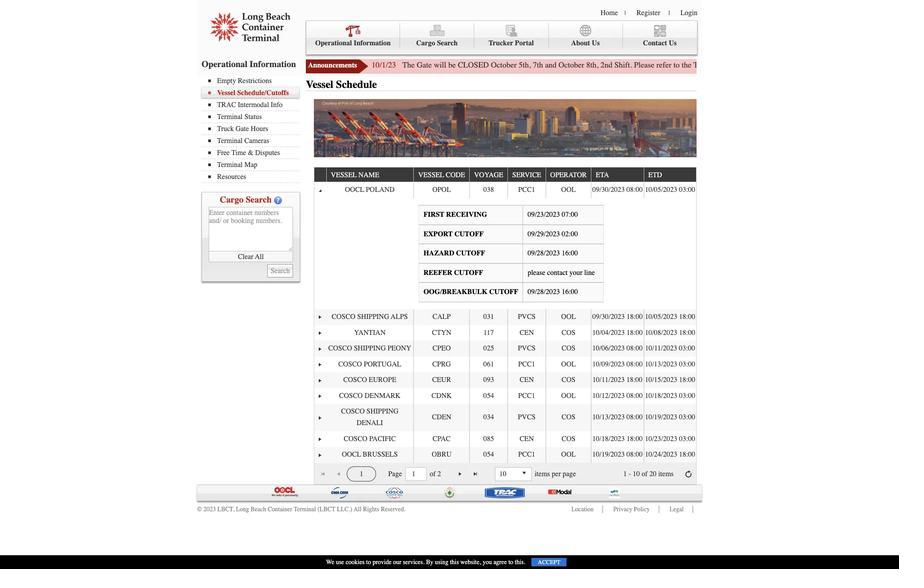 Task type: vqa. For each thing, say whether or not it's contained in the screenshot.


Task type: locate. For each thing, give the bounding box(es) containing it.
pvcs cell for 031
[[508, 309, 546, 325]]

of left 20
[[642, 470, 648, 478]]

service link
[[513, 168, 546, 182]]

1 | from the left
[[625, 9, 626, 17]]

1 cen from the top
[[520, 329, 534, 337]]

1 horizontal spatial search
[[437, 39, 458, 47]]

1 for from the left
[[786, 60, 795, 70]]

ool for 10/19/2023 08:00 10/24/2023 18:00
[[562, 451, 576, 459]]

054 cell down 093
[[470, 388, 508, 404]]

shipping up yantian
[[357, 313, 389, 321]]

0 horizontal spatial cargo
[[220, 195, 244, 205]]

ool
[[562, 186, 576, 194], [562, 313, 576, 321], [562, 360, 576, 368], [562, 392, 576, 400], [562, 451, 576, 459]]

free
[[217, 149, 230, 157]]

cen for 085
[[520, 435, 534, 443]]

row up 117
[[314, 309, 697, 325]]

truck right refer at top right
[[694, 60, 713, 70]]

1 vertical spatial truck
[[217, 125, 234, 133]]

1 cen cell from the top
[[508, 325, 546, 341]]

2 vertical spatial pvcs
[[518, 413, 536, 421]]

cdnk cell
[[414, 388, 470, 404]]

2 ool from the top
[[562, 313, 576, 321]]

row containing cosco europe
[[314, 373, 697, 388]]

row down voyage link
[[314, 182, 697, 198]]

vessel up the opol
[[419, 171, 445, 179]]

operational information up announcements
[[315, 39, 391, 47]]

0 vertical spatial 10/13/2023
[[646, 360, 678, 368]]

18:00 up refresh image
[[680, 451, 696, 459]]

0 horizontal spatial all
[[255, 253, 264, 261]]

09/30/2023 down eta link
[[593, 186, 625, 194]]

4 ool from the top
[[562, 392, 576, 400]]

5 cos from the top
[[562, 435, 576, 443]]

3 pvcs cell from the top
[[508, 404, 546, 431]]

oocl for oocl brussels
[[342, 451, 361, 459]]

cos cell for 10/13/2023 08:00
[[546, 404, 592, 431]]

operational up empty
[[202, 59, 248, 69]]

054 for obru
[[484, 451, 494, 459]]

cos cell for 10/06/2023 08:00
[[546, 341, 592, 357]]

0 horizontal spatial 1
[[360, 470, 364, 478]]

row down 085
[[314, 447, 697, 463]]

18:00 up 10/08/2023 18:00 cell
[[680, 313, 696, 321]]

location
[[572, 505, 594, 513]]

0 vertical spatial 054
[[484, 392, 494, 400]]

2 october from the left
[[559, 60, 585, 70]]

1 vertical spatial 09/28/2023 16:00
[[528, 288, 578, 296]]

oocl poland cell
[[326, 182, 414, 198]]

3 cen cell from the top
[[508, 431, 546, 447]]

2 pcc1 cell from the top
[[508, 357, 546, 373]]

pvcs right 034
[[518, 413, 536, 421]]

all inside button
[[255, 253, 264, 261]]

10/19/2023 03:00 cell
[[644, 404, 697, 431]]

pacific
[[370, 435, 396, 443]]

cosco inside cosco shipping denali
[[341, 408, 365, 416]]

shipping down denmark
[[367, 408, 399, 416]]

5 03:00 from the top
[[680, 413, 696, 421]]

03:00 for 10/06/2023 08:00 10/11/2023 03:00
[[680, 344, 696, 352]]

09/29/2023
[[528, 230, 560, 238]]

10/05/2023 03:00 cell
[[644, 182, 697, 198]]

5th,
[[519, 60, 531, 70]]

hours up cameras on the left
[[251, 125, 268, 133]]

row
[[314, 168, 697, 182], [314, 182, 697, 198], [314, 309, 697, 325], [314, 325, 697, 341], [314, 341, 697, 357], [314, 357, 697, 373], [314, 373, 697, 388], [314, 388, 697, 404], [314, 404, 697, 431], [314, 431, 697, 447], [314, 447, 697, 463]]

cargo down resources
[[220, 195, 244, 205]]

6 row from the top
[[314, 357, 697, 373]]

1 horizontal spatial cargo search
[[417, 39, 458, 47]]

brussels
[[363, 451, 398, 459]]

09/28/2023 down 09/29/2023
[[528, 249, 560, 257]]

2 vertical spatial cen
[[520, 435, 534, 443]]

row down 034
[[314, 431, 697, 447]]

cen right 117
[[520, 329, 534, 337]]

4 cos cell from the top
[[546, 404, 592, 431]]

10/05/2023 up 10/08/2023
[[646, 313, 678, 321]]

terminal down 'trac'
[[217, 113, 243, 121]]

1 vessel from the left
[[331, 171, 357, 179]]

cosco down cosco shipping peony cell
[[339, 360, 362, 368]]

operational
[[315, 39, 352, 47], [202, 59, 248, 69]]

accept button
[[532, 558, 567, 567]]

row up '025'
[[314, 325, 697, 341]]

10/24/2023 18:00 cell
[[644, 447, 697, 463]]

pcc1 cell
[[508, 182, 546, 198], [508, 357, 546, 373], [508, 388, 546, 404], [508, 447, 546, 463]]

| right home link
[[625, 9, 626, 17]]

cosco for cosco pacific
[[344, 435, 368, 443]]

row containing yantian
[[314, 325, 697, 341]]

0 vertical spatial menu bar
[[306, 20, 698, 55]]

row group
[[314, 182, 697, 463]]

11 row from the top
[[314, 447, 697, 463]]

1 vertical spatial all
[[354, 505, 362, 513]]

1 vertical spatial information
[[250, 59, 296, 69]]

0 vertical spatial cargo
[[417, 39, 436, 47]]

10 right go to the last page image
[[500, 470, 507, 478]]

1 16:00 from the top
[[562, 249, 578, 257]]

cosco up "oocl brussels"
[[344, 435, 368, 443]]

llc.)
[[337, 505, 353, 513]]

1 horizontal spatial 10/13/2023
[[646, 360, 678, 368]]

054 down 093 cell
[[484, 392, 494, 400]]

oocl down vessel name
[[345, 186, 364, 194]]

cos for 10/18/2023 18:00 10/23/2023 03:00
[[562, 435, 576, 443]]

1 horizontal spatial |
[[669, 9, 670, 17]]

1 horizontal spatial us
[[669, 39, 677, 47]]

1 us from the left
[[592, 39, 600, 47]]

10/05/2023 down etd link
[[646, 186, 678, 194]]

2 us from the left
[[669, 39, 677, 47]]

09/28/2023 16:00
[[528, 249, 578, 257], [528, 288, 578, 296]]

10/13/2023 08:00 cell
[[592, 404, 644, 431]]

cosco shipping peony cell
[[326, 341, 414, 357]]

2 row from the top
[[314, 182, 697, 198]]

cen cell for 093
[[508, 373, 546, 388]]

0 horizontal spatial october
[[491, 60, 517, 70]]

october
[[491, 60, 517, 70], [559, 60, 585, 70]]

1 horizontal spatial october
[[559, 60, 585, 70]]

10/19/2023 08:00 cell
[[592, 447, 644, 463]]

cargo inside cargo search link
[[417, 39, 436, 47]]

hours inside empty restrictions vessel schedule/cutoffs trac intermodal info terminal status truck gate hours terminal cameras free time & disputes terminal map resources
[[251, 125, 268, 133]]

ool for 09/30/2023 18:00 10/05/2023 18:00
[[562, 313, 576, 321]]

cen for 117
[[520, 329, 534, 337]]

pcc1 for 10/19/2023
[[519, 451, 536, 459]]

vessel for vessel name
[[331, 171, 357, 179]]

truck gate hours link
[[208, 125, 300, 133]]

items per page
[[535, 470, 577, 478]]

europe
[[369, 376, 397, 384]]

cen right 093
[[520, 376, 534, 384]]

2 03:00 from the top
[[680, 344, 696, 352]]

vessel left name
[[331, 171, 357, 179]]

cos cell for 10/18/2023 18:00
[[546, 431, 592, 447]]

0 vertical spatial 10/11/2023
[[646, 344, 678, 352]]

5 ool cell from the top
[[546, 447, 592, 463]]

4 row from the top
[[314, 325, 697, 341]]

1 cos from the top
[[562, 329, 576, 337]]

038 cell
[[470, 182, 508, 198]]

pcc1 cell for 09/30/2023 08:00
[[508, 182, 546, 198]]

pvcs cell
[[508, 309, 546, 325], [508, 341, 546, 357], [508, 404, 546, 431]]

pcc1
[[519, 186, 536, 194], [519, 360, 536, 368], [519, 392, 536, 400], [519, 451, 536, 459]]

0 vertical spatial 10/19/2023
[[646, 413, 678, 421]]

0 vertical spatial 09/28/2023
[[528, 249, 560, 257]]

031
[[484, 313, 494, 321]]

09/28/2023 16:00 down the 09/29/2023 02:00
[[528, 249, 578, 257]]

1 horizontal spatial 10/11/2023
[[646, 344, 678, 352]]

cosco up denali on the left bottom
[[341, 408, 365, 416]]

cutoff
[[455, 230, 484, 238], [456, 249, 486, 257], [454, 269, 484, 277], [490, 288, 519, 296]]

0 horizontal spatial items
[[535, 470, 550, 478]]

ool for 10/09/2023 08:00 10/13/2023 03:00
[[562, 360, 576, 368]]

shipping for alps
[[357, 313, 389, 321]]

trac intermodal info link
[[208, 101, 300, 109]]

cosco shipping peony
[[329, 344, 412, 352]]

4 08:00 from the top
[[627, 392, 643, 400]]

054 cell
[[470, 388, 508, 404], [470, 447, 508, 463]]

3 cos cell from the top
[[546, 373, 592, 388]]

10/18/2023 down "10/15/2023"
[[646, 392, 678, 400]]

yantian
[[354, 329, 386, 337]]

10/09/2023 08:00 cell
[[592, 357, 644, 373]]

1 horizontal spatial operational information
[[315, 39, 391, 47]]

cos
[[562, 329, 576, 337], [562, 344, 576, 352], [562, 376, 576, 384], [562, 413, 576, 421], [562, 435, 576, 443]]

0 horizontal spatial of
[[430, 470, 436, 478]]

03:00 for 10/18/2023 18:00 10/23/2023 03:00
[[680, 435, 696, 443]]

1 054 cell from the top
[[470, 388, 508, 404]]

054
[[484, 392, 494, 400], [484, 451, 494, 459]]

10/18/2023 03:00 cell
[[644, 388, 697, 404]]

0 horizontal spatial 10/11/2023
[[593, 376, 625, 384]]

2 cos cell from the top
[[546, 341, 592, 357]]

row containing cosco denmark
[[314, 388, 697, 404]]

10/11/2023 down 10/08/2023
[[646, 344, 678, 352]]

cen right 085
[[520, 435, 534, 443]]

054 cell for obru
[[470, 447, 508, 463]]

0 vertical spatial truck
[[694, 60, 713, 70]]

6 08:00 from the top
[[627, 451, 643, 459]]

117 cell
[[470, 325, 508, 341]]

ool cell for 10/09/2023 08:00
[[546, 357, 592, 373]]

cen cell right 117
[[508, 325, 546, 341]]

tree grid
[[314, 168, 697, 463]]

10/18/2023 up 10/19/2023 08:00 cell
[[593, 435, 625, 443]]

1 vertical spatial operational
[[202, 59, 248, 69]]

operational information link
[[307, 23, 400, 48]]

to right refer at top right
[[674, 60, 680, 70]]

cosco pacific
[[344, 435, 396, 443]]

2 vessel from the left
[[419, 171, 445, 179]]

0 vertical spatial cen
[[520, 329, 534, 337]]

0 horizontal spatial us
[[592, 39, 600, 47]]

1 horizontal spatial gate
[[417, 60, 432, 70]]

portugal
[[364, 360, 402, 368]]

terminal up resources
[[217, 161, 243, 169]]

6 03:00 from the top
[[680, 435, 696, 443]]

2 the from the left
[[870, 60, 880, 70]]

2 054 from the top
[[484, 451, 494, 459]]

9 row from the top
[[314, 404, 697, 431]]

menu bar containing operational information
[[306, 20, 698, 55]]

cen cell
[[508, 325, 546, 341], [508, 373, 546, 388], [508, 431, 546, 447]]

shift.
[[615, 60, 633, 70]]

closed
[[458, 60, 489, 70]]

1 vertical spatial cen
[[520, 376, 534, 384]]

for left further
[[786, 60, 795, 70]]

2 cen cell from the top
[[508, 373, 546, 388]]

cosco up yantian
[[332, 313, 356, 321]]

1 vertical spatial hours
[[251, 125, 268, 133]]

empty restrictions vessel schedule/cutoffs trac intermodal info terminal status truck gate hours terminal cameras free time & disputes terminal map resources
[[217, 77, 289, 181]]

terminal status link
[[208, 113, 300, 121]]

cen for 093
[[520, 376, 534, 384]]

1 vertical spatial page
[[563, 470, 577, 478]]

vessel
[[306, 78, 334, 91], [217, 89, 236, 97]]

0 horizontal spatial vessel
[[331, 171, 357, 179]]

2 pvcs from the top
[[518, 344, 536, 352]]

page right web at the top of page
[[769, 60, 784, 70]]

054 down 085 cell
[[484, 451, 494, 459]]

1 horizontal spatial hours
[[732, 60, 751, 70]]

pvcs for 034
[[518, 413, 536, 421]]

1 horizontal spatial menu bar
[[306, 20, 698, 55]]

09/28/2023 down "please"
[[528, 288, 560, 296]]

us right contact
[[669, 39, 677, 47]]

0 vertical spatial pvcs
[[518, 313, 536, 321]]

login
[[681, 9, 698, 17]]

18:00 up 10/06/2023 08:00 10/11/2023 03:00 at the bottom of the page
[[627, 329, 643, 337]]

cen
[[520, 329, 534, 337], [520, 376, 534, 384], [520, 435, 534, 443]]

1 054 from the top
[[484, 392, 494, 400]]

cos for 10/06/2023 08:00 10/11/2023 03:00
[[562, 344, 576, 352]]

terminal map link
[[208, 161, 300, 169]]

0 vertical spatial page
[[769, 60, 784, 70]]

1 october from the left
[[491, 60, 517, 70]]

1 vertical spatial operational information
[[202, 59, 296, 69]]

0 vertical spatial operational
[[315, 39, 352, 47]]

further
[[797, 60, 819, 70]]

10/11/2023 18:00 cell
[[592, 373, 644, 388]]

1 horizontal spatial to
[[509, 559, 514, 566]]

10/13/2023 up "10/15/2023"
[[646, 360, 678, 368]]

shipping for peony
[[354, 344, 386, 352]]

cpac cell
[[414, 431, 470, 447]]

search inside menu bar
[[437, 39, 458, 47]]

0 vertical spatial 054 cell
[[470, 388, 508, 404]]

18:00 down 10/13/2023 03:00 cell on the right of page
[[680, 376, 696, 384]]

4 03:00 from the top
[[680, 392, 696, 400]]

1 vertical spatial menu bar
[[202, 76, 304, 183]]

0 vertical spatial shipping
[[357, 313, 389, 321]]

pvcs right '025'
[[518, 344, 536, 352]]

cos cell for 10/11/2023 18:00
[[546, 373, 592, 388]]

refresh image
[[686, 471, 693, 478]]

0 horizontal spatial operational
[[202, 59, 248, 69]]

18:00 down 10/05/2023 18:00 cell
[[680, 329, 696, 337]]

cos cell
[[546, 325, 592, 341], [546, 341, 592, 357], [546, 373, 592, 388], [546, 404, 592, 431], [546, 431, 592, 447]]

operational inside menu bar
[[315, 39, 352, 47]]

0 horizontal spatial 10/19/2023
[[593, 451, 625, 459]]

cosco shipping alps
[[332, 313, 408, 321]]

10/18/2023 18:00 10/23/2023 03:00
[[593, 435, 696, 443]]

row containing oocl brussels
[[314, 447, 697, 463]]

10/06/2023
[[593, 344, 625, 352]]

etd
[[649, 171, 663, 179]]

3 03:00 from the top
[[680, 360, 696, 368]]

1 09/30/2023 from the top
[[593, 186, 625, 194]]

map
[[245, 161, 258, 169]]

0 horizontal spatial 10/18/2023
[[593, 435, 625, 443]]

vessel inside vessel code link
[[419, 171, 445, 179]]

1 pcc1 cell from the top
[[508, 182, 546, 198]]

3 cos from the top
[[562, 376, 576, 384]]

home
[[601, 9, 618, 17]]

status
[[245, 113, 262, 121]]

ool cell for 10/19/2023 08:00
[[546, 447, 592, 463]]

items
[[535, 470, 550, 478], [659, 470, 674, 478]]

3 row from the top
[[314, 309, 697, 325]]

ool cell for 10/12/2023 08:00
[[546, 388, 592, 404]]

1
[[360, 470, 364, 478], [624, 470, 627, 478]]

for right details
[[859, 60, 868, 70]]

09/30/2023 08:00 cell
[[592, 182, 644, 198]]

information up restrictions at the left top of the page
[[250, 59, 296, 69]]

1 vertical spatial 09/28/2023
[[528, 288, 560, 296]]

2 08:00 from the top
[[627, 344, 643, 352]]

oocl brussels cell
[[326, 447, 414, 463]]

09/29/2023 02:00
[[528, 230, 578, 238]]

1 09/28/2023 16:00 from the top
[[528, 249, 578, 257]]

search
[[437, 39, 458, 47], [246, 195, 272, 205]]

cosco for cosco shipping denali
[[341, 408, 365, 416]]

1 vertical spatial 09/30/2023
[[593, 313, 625, 321]]

©
[[197, 505, 202, 513]]

menu bar
[[306, 20, 698, 55], [202, 76, 304, 183]]

1 09/28/2023 from the top
[[528, 249, 560, 257]]

09/28/2023 16:00 down contact
[[528, 288, 578, 296]]

terminal
[[217, 113, 243, 121], [217, 137, 243, 145], [217, 161, 243, 169], [294, 505, 316, 513]]

beach
[[251, 505, 266, 513]]

2 ool cell from the top
[[546, 309, 592, 325]]

0 vertical spatial operational information
[[315, 39, 391, 47]]

© 2023 lbct, long beach container terminal (lbct llc.) all rights reserved.
[[197, 505, 406, 513]]

1 vertical spatial pvcs
[[518, 344, 536, 352]]

vessel inside vessel name link
[[331, 171, 357, 179]]

1 horizontal spatial for
[[859, 60, 868, 70]]

10/13/2023 down 10/12/2023
[[593, 413, 625, 421]]

3 pcc1 from the top
[[519, 392, 536, 400]]

4 cos from the top
[[562, 413, 576, 421]]

cosco denmark
[[339, 392, 401, 400]]

4 ool cell from the top
[[546, 388, 592, 404]]

16:00 down your
[[562, 288, 578, 296]]

0 horizontal spatial truck
[[217, 125, 234, 133]]

1 items from the left
[[535, 470, 550, 478]]

cosco shipping denali cell
[[326, 404, 414, 431]]

reefer cutoff
[[424, 269, 484, 277]]

pvcs cell right '025'
[[508, 341, 546, 357]]

1 horizontal spatial cargo
[[417, 39, 436, 47]]

vessel down announcements
[[306, 78, 334, 91]]

cosco europe
[[344, 376, 397, 384]]

go to the next page image
[[457, 471, 464, 478]]

row up 085
[[314, 404, 697, 431]]

1 ool cell from the top
[[546, 182, 592, 198]]

2 cen from the top
[[520, 376, 534, 384]]

0 vertical spatial information
[[354, 39, 391, 47]]

cargo up will
[[417, 39, 436, 47]]

ool cell
[[546, 182, 592, 198], [546, 309, 592, 325], [546, 357, 592, 373], [546, 388, 592, 404], [546, 447, 592, 463]]

1 vertical spatial 10/13/2023
[[593, 413, 625, 421]]

09/30/2023 18:00 cell
[[592, 309, 644, 325]]

shipping inside cosco shipping denali
[[367, 408, 399, 416]]

information up '10/1/23'
[[354, 39, 391, 47]]

pvcs right '031'
[[518, 313, 536, 321]]

1 vertical spatial oocl
[[342, 451, 361, 459]]

3 ool cell from the top
[[546, 357, 592, 373]]

0 vertical spatial oocl
[[345, 186, 364, 194]]

0 vertical spatial cargo search
[[417, 39, 458, 47]]

02:00
[[562, 230, 578, 238]]

7 row from the top
[[314, 373, 697, 388]]

None submit
[[268, 264, 293, 278]]

1 vertical spatial cen cell
[[508, 373, 546, 388]]

gate
[[417, 60, 432, 70], [715, 60, 730, 70], [236, 125, 249, 133]]

10
[[500, 470, 507, 478], [633, 470, 640, 478]]

3 pvcs from the top
[[518, 413, 536, 421]]

1 vertical spatial cargo search
[[220, 195, 272, 205]]

2 09/28/2023 16:00 from the top
[[528, 288, 578, 296]]

eta link
[[596, 168, 614, 182]]

row down 061
[[314, 373, 697, 388]]

us inside about us link
[[592, 39, 600, 47]]

cos cell for 10/04/2023 18:00
[[546, 325, 592, 341]]

cen cell right 085
[[508, 431, 546, 447]]

1 1 from the left
[[360, 470, 364, 478]]

2 09/30/2023 from the top
[[593, 313, 625, 321]]

cosco denmark cell
[[326, 388, 414, 404]]

gate right 'the'
[[417, 60, 432, 70]]

row up 093
[[314, 357, 697, 373]]

1 vertical spatial 054
[[484, 451, 494, 459]]

0 horizontal spatial hours
[[251, 125, 268, 133]]

|
[[625, 9, 626, 17], [669, 9, 670, 17]]

items left per
[[535, 470, 550, 478]]

03:00 for 09/30/2023 08:00 10/05/2023 03:00
[[680, 186, 696, 194]]

row up 061
[[314, 341, 697, 357]]

1 horizontal spatial operational
[[315, 39, 352, 47]]

0 vertical spatial 10/05/2023
[[646, 186, 678, 194]]

8 row from the top
[[314, 388, 697, 404]]

cutoff up '031'
[[490, 288, 519, 296]]

1 horizontal spatial page
[[769, 60, 784, 70]]

1 vertical spatial 10/05/2023
[[646, 313, 678, 321]]

5 cos cell from the top
[[546, 431, 592, 447]]

03:00 for 10/13/2023 08:00 10/19/2023 03:00
[[680, 413, 696, 421]]

cosco down "yantian" cell
[[329, 344, 352, 352]]

operational information up empty restrictions link
[[202, 59, 296, 69]]

search up be
[[437, 39, 458, 47]]

5 row from the top
[[314, 341, 697, 357]]

oocl down the cosco pacific cell
[[342, 451, 361, 459]]

2 vertical spatial cen cell
[[508, 431, 546, 447]]

16:00 down the 02:00 on the right of page
[[562, 249, 578, 257]]

0 vertical spatial 09/28/2023 16:00
[[528, 249, 578, 257]]

denali
[[357, 419, 383, 427]]

alps
[[391, 313, 408, 321]]

about us link
[[549, 23, 623, 48]]

1 row from the top
[[314, 168, 697, 182]]

cosco pacific cell
[[326, 431, 414, 447]]

08:00 for 10/06/2023 08:00
[[627, 344, 643, 352]]

09/30/2023 18:00 10/05/2023 18:00
[[593, 313, 696, 321]]

to left provide
[[367, 559, 371, 566]]

2 16:00 from the top
[[562, 288, 578, 296]]

cosco for cosco portugal
[[339, 360, 362, 368]]

vessel code
[[419, 171, 466, 179]]

2 09/28/2023 from the top
[[528, 288, 560, 296]]

pvcs cell right 034
[[508, 404, 546, 431]]

2 vertical spatial shipping
[[367, 408, 399, 416]]

09/28/2023 for hazard cutoff
[[528, 249, 560, 257]]

truck
[[694, 60, 713, 70], [217, 125, 234, 133]]

the left the week.
[[870, 60, 880, 70]]

opol cell
[[414, 182, 470, 198]]

of
[[430, 470, 436, 478], [642, 470, 648, 478]]

row containing oocl poland
[[314, 182, 697, 198]]

| left login link
[[669, 9, 670, 17]]

10/1/23
[[372, 60, 396, 70]]

09/30/2023 08:00 10/05/2023 03:00
[[593, 186, 696, 194]]

row containing cosco portugal
[[314, 357, 697, 373]]

all right 'llc.)'
[[354, 505, 362, 513]]

0 vertical spatial 16:00
[[562, 249, 578, 257]]

4 pcc1 cell from the top
[[508, 447, 546, 463]]

1 left -
[[624, 470, 627, 478]]

vessel up 'trac'
[[217, 89, 236, 97]]

cosco down cosco portugal cell at bottom
[[344, 376, 367, 384]]

us right about
[[592, 39, 600, 47]]

oocl poland
[[345, 186, 395, 194]]

2 10/05/2023 from the top
[[646, 313, 678, 321]]

09/30/2023 up 10/04/2023
[[593, 313, 625, 321]]

1 vertical spatial search
[[246, 195, 272, 205]]

cosco shipping alps cell
[[326, 309, 414, 325]]

cosco down cosco europe cell
[[339, 392, 363, 400]]

truck down 'trac'
[[217, 125, 234, 133]]

contact
[[548, 269, 568, 277]]

1 03:00 from the top
[[680, 186, 696, 194]]

1 horizontal spatial of
[[642, 470, 648, 478]]

eta
[[596, 171, 610, 179]]

0 horizontal spatial gate
[[236, 125, 249, 133]]

3 pcc1 cell from the top
[[508, 388, 546, 404]]

gate down status
[[236, 125, 249, 133]]

clear all
[[238, 253, 264, 261]]

10/11/2023 03:00 cell
[[644, 341, 697, 357]]

0 horizontal spatial for
[[786, 60, 795, 70]]

register
[[637, 9, 661, 17]]

cen cell for 085
[[508, 431, 546, 447]]

10 right -
[[633, 470, 640, 478]]

1 pcc1 from the top
[[519, 186, 536, 194]]

items right 20
[[659, 470, 674, 478]]

cosco portugal cell
[[326, 357, 414, 373]]

trucker portal link
[[475, 23, 549, 48]]

Enter container numbers and/ or booking numbers.  text field
[[209, 207, 293, 252]]

reserved.
[[381, 505, 406, 513]]

4 pcc1 from the top
[[519, 451, 536, 459]]

0 horizontal spatial cargo search
[[220, 195, 272, 205]]

us for contact us
[[669, 39, 677, 47]]

0 horizontal spatial 10
[[500, 470, 507, 478]]

search down resources link
[[246, 195, 272, 205]]

operator
[[551, 171, 587, 179]]

page right per
[[563, 470, 577, 478]]

row containing cosco shipping denali
[[314, 404, 697, 431]]

2 1 from the left
[[624, 470, 627, 478]]

export cutoff
[[424, 230, 484, 238]]

row containing cosco shipping alps
[[314, 309, 697, 325]]

1 pvcs cell from the top
[[508, 309, 546, 325]]

2 054 cell from the top
[[470, 447, 508, 463]]

pvcs cell for 025
[[508, 341, 546, 357]]

october right and
[[559, 60, 585, 70]]

cen cell right 093
[[508, 373, 546, 388]]

0 vertical spatial 09/30/2023
[[593, 186, 625, 194]]

10/05/2023 for 10/05/2023 18:00
[[646, 313, 678, 321]]

1 horizontal spatial information
[[354, 39, 391, 47]]

the
[[682, 60, 692, 70], [870, 60, 880, 70]]

18:00 up 10/04/2023 18:00 10/08/2023 18:00
[[627, 313, 643, 321]]

register link
[[637, 9, 661, 17]]

about
[[572, 39, 591, 47]]

10/18/2023
[[646, 392, 678, 400], [593, 435, 625, 443]]

2 pvcs cell from the top
[[508, 341, 546, 357]]

cosco for cosco shipping alps
[[332, 313, 356, 321]]

10/19/2023 down 10/18/2023 18:00 cell
[[593, 451, 625, 459]]

0 horizontal spatial the
[[682, 60, 692, 70]]

cargo search
[[417, 39, 458, 47], [220, 195, 272, 205]]

1 10/05/2023 from the top
[[646, 186, 678, 194]]

10/24/2023
[[646, 451, 678, 459]]

10/19/2023 up 10/23/2023
[[646, 413, 678, 421]]

1 field
[[406, 468, 427, 481]]

hours left web at the top of page
[[732, 60, 751, 70]]

1 vertical spatial 10/11/2023
[[593, 376, 625, 384]]

us inside the contact us "link"
[[669, 39, 677, 47]]

legal
[[670, 505, 684, 513]]

2 | from the left
[[669, 9, 670, 17]]

3 ool from the top
[[562, 360, 576, 368]]

2 cos from the top
[[562, 344, 576, 352]]

0 horizontal spatial page
[[563, 470, 577, 478]]

3 cen from the top
[[520, 435, 534, 443]]

pcc1 for 09/30/2023
[[519, 186, 536, 194]]

cutoff for oog/breakbulk cutoff
[[490, 288, 519, 296]]

0 horizontal spatial |
[[625, 9, 626, 17]]

1 vertical spatial 10/18/2023
[[593, 435, 625, 443]]

3 08:00 from the top
[[627, 360, 643, 368]]

1 vertical spatial 10/19/2023
[[593, 451, 625, 459]]

1 ool from the top
[[562, 186, 576, 194]]

1 pvcs from the top
[[518, 313, 536, 321]]

2 pcc1 from the top
[[519, 360, 536, 368]]

5 ool from the top
[[562, 451, 576, 459]]

1 cos cell from the top
[[546, 325, 592, 341]]

10 row from the top
[[314, 431, 697, 447]]

1 vertical spatial 054 cell
[[470, 447, 508, 463]]

5 08:00 from the top
[[627, 413, 643, 421]]

1 08:00 from the top
[[627, 186, 643, 194]]

0 vertical spatial hours
[[732, 60, 751, 70]]



Task type: describe. For each thing, give the bounding box(es) containing it.
085 cell
[[470, 431, 508, 447]]

info
[[271, 101, 283, 109]]

pcc1 for 10/12/2023
[[519, 392, 536, 400]]

per
[[552, 470, 561, 478]]

free time & disputes link
[[208, 149, 300, 157]]

schedule/cutoffs
[[237, 89, 289, 97]]

07:00
[[562, 211, 578, 219]]

terminal up the free
[[217, 137, 243, 145]]

cargo search inside menu bar
[[417, 39, 458, 47]]

08:00 for 10/13/2023 08:00
[[627, 413, 643, 421]]

10/15/2023 18:00 cell
[[644, 373, 697, 388]]

location link
[[572, 505, 594, 513]]

of 2
[[430, 470, 441, 478]]

row containing cosco shipping peony
[[314, 341, 697, 357]]

03:00 for 10/12/2023 08:00 10/18/2023 03:00
[[680, 392, 696, 400]]

10/08/2023 18:00 cell
[[644, 325, 697, 341]]

privacy policy link
[[614, 505, 650, 513]]

this
[[450, 559, 459, 566]]

hazard
[[424, 249, 455, 257]]

obru cell
[[414, 447, 470, 463]]

10/12/2023
[[593, 392, 625, 400]]

08:00 for 09/30/2023 08:00
[[627, 186, 643, 194]]

cen cell for 117
[[508, 325, 546, 341]]

line
[[585, 269, 595, 277]]

vessel schedule/cutoffs link
[[208, 89, 300, 97]]

oog/breakbulk
[[424, 288, 488, 296]]

lbct,
[[218, 505, 235, 513]]

vessel schedule
[[306, 78, 377, 91]]

10/08/2023
[[646, 329, 678, 337]]

2 horizontal spatial gate
[[715, 60, 730, 70]]

2nd
[[601, 60, 613, 70]]

10/1/23 the gate will be closed october 5th, 7th and october 8th, 2nd shift. please refer to the truck gate hours web page for further gate details for the week.
[[372, 60, 900, 70]]

034
[[484, 413, 494, 421]]

cosco europe cell
[[326, 373, 414, 388]]

16:00 for oog/breakbulk cutoff
[[562, 288, 578, 296]]

034 cell
[[470, 404, 508, 431]]

voyage link
[[474, 168, 508, 182]]

by
[[426, 559, 434, 566]]

week.
[[882, 60, 900, 70]]

will
[[434, 60, 447, 70]]

please
[[635, 60, 655, 70]]

pcc1 for 10/09/2023
[[519, 360, 536, 368]]

09/28/2023 16:00 for oog/breakbulk cutoff
[[528, 288, 578, 296]]

vessel name link
[[331, 168, 384, 182]]

pcc1 cell for 10/12/2023 08:00
[[508, 388, 546, 404]]

etd link
[[649, 168, 667, 182]]

vessel name
[[331, 171, 380, 179]]

09/30/2023 for 09/30/2023 08:00 10/05/2023 03:00
[[593, 186, 625, 194]]

pvcs cell for 034
[[508, 404, 546, 431]]

terminal left (lbct
[[294, 505, 316, 513]]

085
[[484, 435, 494, 443]]

18:00 up 10/19/2023 08:00 10/24/2023 18:00
[[627, 435, 643, 443]]

03:00 for 10/09/2023 08:00 10/13/2023 03:00
[[680, 360, 696, 368]]

ool cell for 09/30/2023 08:00
[[546, 182, 592, 198]]

1 horizontal spatial 10/19/2023
[[646, 413, 678, 421]]

0 horizontal spatial operational information
[[202, 59, 296, 69]]

trucker portal
[[489, 39, 534, 47]]

restrictions
[[238, 77, 272, 85]]

1 horizontal spatial 10
[[633, 470, 640, 478]]

cutoff for reefer cutoff
[[454, 269, 484, 277]]

using
[[435, 559, 449, 566]]

login link
[[681, 9, 698, 17]]

(lbct
[[318, 505, 336, 513]]

peony
[[388, 344, 412, 352]]

0 horizontal spatial to
[[367, 559, 371, 566]]

2 of from the left
[[642, 470, 648, 478]]

vessel inside empty restrictions vessel schedule/cutoffs trac intermodal info terminal status truck gate hours terminal cameras free time & disputes terminal map resources
[[217, 89, 236, 97]]

row group containing oocl poland
[[314, 182, 697, 463]]

long
[[236, 505, 249, 513]]

10/04/2023
[[593, 329, 625, 337]]

2 for from the left
[[859, 60, 868, 70]]

refer
[[657, 60, 672, 70]]

09/30/2023 for 09/30/2023 18:00 10/05/2023 18:00
[[593, 313, 625, 321]]

time
[[232, 149, 246, 157]]

hazard cutoff
[[424, 249, 486, 257]]

20
[[650, 470, 657, 478]]

trucker
[[489, 39, 514, 47]]

ool cell for 09/30/2023 18:00
[[546, 309, 592, 325]]

2 horizontal spatial to
[[674, 60, 680, 70]]

page
[[389, 470, 402, 478]]

10/18/2023 18:00 cell
[[592, 431, 644, 447]]

cosco for cosco shipping peony
[[329, 344, 352, 352]]

oog/breakbulk cutoff
[[424, 288, 519, 296]]

1 of from the left
[[430, 470, 436, 478]]

be
[[449, 60, 456, 70]]

054 cell for cdnk
[[470, 388, 508, 404]]

cos for 10/04/2023 18:00 10/08/2023 18:00
[[562, 329, 576, 337]]

cos for 10/13/2023 08:00 10/19/2023 03:00
[[562, 413, 576, 421]]

10/13/2023 03:00 cell
[[644, 357, 697, 373]]

you
[[483, 559, 492, 566]]

this.
[[515, 559, 526, 566]]

contact us link
[[623, 23, 698, 48]]

operational information inside menu bar
[[315, 39, 391, 47]]

and
[[546, 60, 557, 70]]

038
[[484, 186, 494, 194]]

16:00 for hazard cutoff
[[562, 249, 578, 257]]

093 cell
[[470, 373, 508, 388]]

cutoff for export cutoff
[[455, 230, 484, 238]]

10/05/2023 18:00 cell
[[644, 309, 697, 325]]

terminal cameras link
[[208, 137, 300, 145]]

cos for 10/11/2023 18:00 10/15/2023 18:00
[[562, 376, 576, 384]]

0 horizontal spatial search
[[246, 195, 272, 205]]

pcc1 cell for 10/19/2023 08:00
[[508, 447, 546, 463]]

use
[[336, 559, 344, 566]]

08:00 for 10/09/2023 08:00
[[627, 360, 643, 368]]

cutoff for hazard cutoff
[[456, 249, 486, 257]]

10/06/2023 08:00 10/11/2023 03:00
[[593, 344, 696, 352]]

menu bar containing empty restrictions
[[202, 76, 304, 183]]

home link
[[601, 9, 618, 17]]

empty
[[217, 77, 236, 85]]

cosco shipping denali
[[341, 408, 399, 427]]

trac
[[217, 101, 236, 109]]

shipping for denali
[[367, 408, 399, 416]]

pvcs for 025
[[518, 344, 536, 352]]

we use cookies to provide our services. by using this website, you agree to this.
[[326, 559, 526, 566]]

10/19/2023 08:00 10/24/2023 18:00
[[593, 451, 696, 459]]

117
[[484, 329, 494, 337]]

0 horizontal spatial 10/13/2023
[[593, 413, 625, 421]]

go to the last page image
[[472, 471, 480, 478]]

cden cell
[[414, 404, 470, 431]]

09/23/2023 07:00
[[528, 211, 578, 219]]

cosco for cosco denmark
[[339, 392, 363, 400]]

054 for cdnk
[[484, 392, 494, 400]]

061 cell
[[470, 357, 508, 373]]

web
[[753, 60, 767, 70]]

10/23/2023 03:00 cell
[[644, 431, 697, 447]]

2 items from the left
[[659, 470, 674, 478]]

us for about us
[[592, 39, 600, 47]]

1 for 1
[[360, 470, 364, 478]]

09/28/2023 for oog/breakbulk cutoff
[[528, 288, 560, 296]]

ceur
[[433, 376, 452, 384]]

1 horizontal spatial all
[[354, 505, 362, 513]]

8th,
[[587, 60, 599, 70]]

denmark
[[365, 392, 401, 400]]

10/11/2023 18:00 10/15/2023 18:00
[[593, 376, 696, 384]]

09/28/2023 16:00 for hazard cutoff
[[528, 249, 578, 257]]

7th
[[533, 60, 544, 70]]

cosco for cosco europe
[[344, 376, 367, 384]]

cprg cell
[[414, 357, 470, 373]]

&
[[248, 149, 254, 157]]

1 for 1 - 10 of 20 items
[[624, 470, 627, 478]]

clear
[[238, 253, 254, 261]]

10/04/2023 18:00 cell
[[592, 325, 644, 341]]

ool for 09/30/2023 08:00 10/05/2023 03:00
[[562, 186, 576, 194]]

calp cell
[[414, 309, 470, 325]]

10/06/2023 08:00 cell
[[592, 341, 644, 357]]

18:00 up 10/12/2023 08:00 10/18/2023 03:00 at the right bottom
[[627, 376, 643, 384]]

oocl for oocl poland
[[345, 186, 364, 194]]

cookies
[[346, 559, 365, 566]]

yantian cell
[[326, 325, 414, 341]]

cosco portugal
[[339, 360, 402, 368]]

truck inside empty restrictions vessel schedule/cutoffs trac intermodal info terminal status truck gate hours terminal cameras free time & disputes terminal map resources
[[217, 125, 234, 133]]

cargo search link
[[400, 23, 475, 48]]

1 horizontal spatial vessel
[[306, 78, 334, 91]]

031 cell
[[470, 309, 508, 325]]

08:00 for 10/12/2023 08:00
[[627, 392, 643, 400]]

cpeo cell
[[414, 341, 470, 357]]

gate inside empty restrictions vessel schedule/cutoffs trac intermodal info terminal status truck gate hours terminal cameras free time & disputes terminal map resources
[[236, 125, 249, 133]]

10/12/2023 08:00 cell
[[592, 388, 644, 404]]

ool for 10/12/2023 08:00 10/18/2023 03:00
[[562, 392, 576, 400]]

cameras
[[245, 137, 270, 145]]

information inside operational information link
[[354, 39, 391, 47]]

ctyn
[[432, 329, 452, 337]]

portal
[[515, 39, 534, 47]]

operator link
[[551, 168, 592, 182]]

agree
[[494, 559, 507, 566]]

10/05/2023 for 10/05/2023 03:00
[[646, 186, 678, 194]]

1 vertical spatial cargo
[[220, 195, 244, 205]]

ctyn cell
[[414, 325, 470, 341]]

vessel for vessel code
[[419, 171, 445, 179]]

row containing vessel name
[[314, 168, 697, 182]]

1 the from the left
[[682, 60, 692, 70]]

1 horizontal spatial truck
[[694, 60, 713, 70]]

oocl brussels
[[342, 451, 398, 459]]

025 cell
[[470, 341, 508, 357]]

row containing cosco pacific
[[314, 431, 697, 447]]

contact
[[644, 39, 668, 47]]

0 vertical spatial 10/18/2023
[[646, 392, 678, 400]]

08:00 for 10/19/2023 08:00
[[627, 451, 643, 459]]

pcc1 cell for 10/09/2023 08:00
[[508, 357, 546, 373]]

0 horizontal spatial information
[[250, 59, 296, 69]]

ceur cell
[[414, 373, 470, 388]]

tree grid containing vessel name
[[314, 168, 697, 463]]

pvcs for 031
[[518, 313, 536, 321]]

gate
[[821, 60, 834, 70]]



